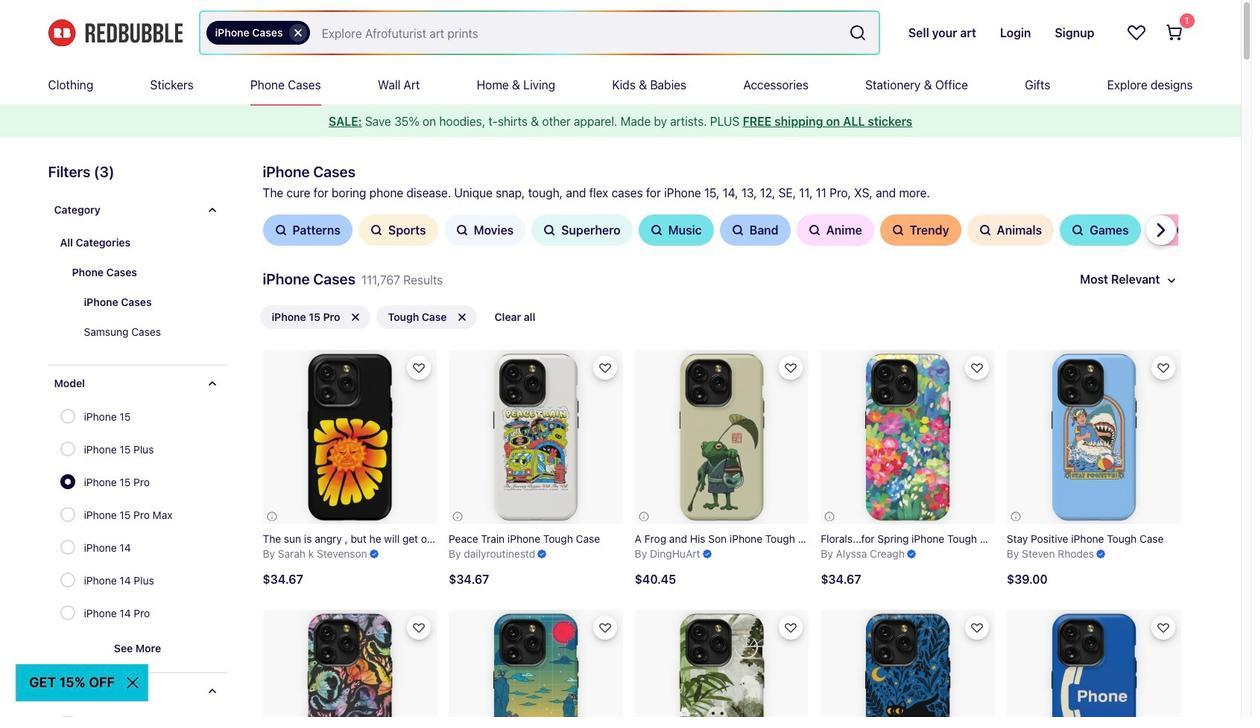 Task type: locate. For each thing, give the bounding box(es) containing it.
menu item
[[48, 66, 93, 104], [150, 66, 194, 104], [250, 66, 321, 104], [378, 66, 420, 104], [477, 66, 555, 104], [612, 66, 686, 104], [743, 66, 809, 104], [865, 66, 968, 104], [1025, 66, 1050, 104], [1107, 66, 1193, 104]]

5 menu item from the left
[[477, 66, 555, 104]]

None radio
[[60, 409, 75, 424], [60, 442, 75, 457], [60, 508, 75, 522], [60, 540, 75, 555], [60, 409, 75, 424], [60, 442, 75, 457], [60, 508, 75, 522], [60, 540, 75, 555]]

menu bar
[[48, 66, 1193, 104]]

4 menu item from the left
[[378, 66, 420, 104]]

summer night iphone tough case image
[[821, 611, 995, 718]]

a frog and his son iphone tough case image
[[635, 350, 809, 524]]

the sun is angry , but he will get over it  iphone tough case image
[[263, 350, 437, 524]]

None field
[[200, 12, 879, 54]]

model option group
[[60, 402, 182, 631]]

vintage pay phone sign iphone tough case image
[[1007, 611, 1181, 718]]

7 menu item from the left
[[743, 66, 809, 104]]

1 menu item from the left
[[48, 66, 93, 104]]

10 menu item from the left
[[1107, 66, 1193, 104]]

Search term search field
[[310, 12, 843, 54]]

3 menu item from the left
[[250, 66, 321, 104]]

None radio
[[60, 475, 75, 490], [60, 573, 75, 588], [60, 606, 75, 621], [60, 475, 75, 490], [60, 573, 75, 588], [60, 606, 75, 621]]



Task type: describe. For each thing, give the bounding box(es) containing it.
111,767 results element
[[24, 161, 1230, 718]]

6 menu item from the left
[[612, 66, 686, 104]]

there's a ghost in the greenhouse again iphone tough case image
[[635, 611, 809, 718]]

dragon fire dark rainbow iphone tough case image
[[263, 611, 437, 718]]

8 menu item from the left
[[865, 66, 968, 104]]

florals...for spring iphone tough case image
[[821, 350, 995, 524]]

2 menu item from the left
[[150, 66, 194, 104]]

stay positive iphone tough case image
[[1007, 350, 1181, 524]]

peace train iphone tough case image
[[449, 350, 623, 524]]

9 menu item from the left
[[1025, 66, 1050, 104]]

to the next adventure! iphone tough case image
[[449, 611, 623, 718]]



Task type: vqa. For each thing, say whether or not it's contained in the screenshot.
$2.47
no



